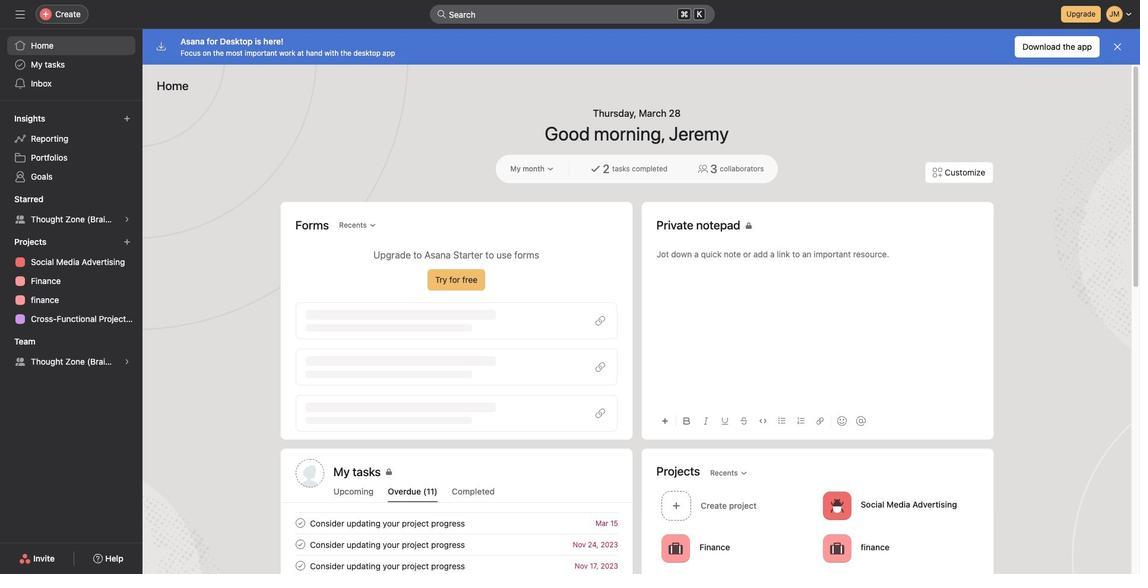 Task type: describe. For each thing, give the bounding box(es) containing it.
underline image
[[721, 418, 728, 425]]

projects element
[[0, 232, 143, 331]]

Search tasks, projects, and more text field
[[430, 5, 715, 24]]

2 mark complete checkbox from the top
[[293, 538, 307, 552]]

hide sidebar image
[[15, 10, 25, 19]]

1 mark complete image from the top
[[293, 517, 307, 531]]

2 mark complete image from the top
[[293, 538, 307, 552]]

add profile photo image
[[295, 460, 324, 488]]

see details, thought zone (brainstorm space) image
[[124, 216, 131, 223]]

briefcase image
[[668, 542, 683, 556]]

new insights image
[[124, 115, 131, 122]]

at mention image
[[856, 417, 866, 426]]

code image
[[759, 418, 766, 425]]

1 mark complete checkbox from the top
[[293, 517, 307, 531]]

bulleted list image
[[778, 418, 785, 425]]

prominent image
[[437, 10, 447, 19]]

dismiss image
[[1113, 42, 1123, 52]]

insights element
[[0, 108, 143, 189]]

briefcase image
[[830, 542, 844, 556]]

global element
[[0, 29, 143, 100]]

mark complete image
[[293, 559, 307, 574]]



Task type: locate. For each thing, give the bounding box(es) containing it.
insert an object image
[[661, 418, 668, 425]]

bold image
[[683, 418, 690, 425]]

link image
[[816, 418, 824, 425]]

bug image
[[830, 499, 844, 513]]

see details, thought zone (brainstorm space) image
[[124, 359, 131, 366]]

list item
[[657, 488, 818, 524], [281, 513, 632, 535], [281, 535, 632, 556], [281, 556, 632, 575]]

Mark complete checkbox
[[293, 517, 307, 531], [293, 538, 307, 552]]

1 vertical spatial mark complete image
[[293, 538, 307, 552]]

mark complete image
[[293, 517, 307, 531], [293, 538, 307, 552]]

None field
[[430, 5, 715, 24]]

1 vertical spatial mark complete checkbox
[[293, 538, 307, 552]]

new project or portfolio image
[[124, 239, 131, 246]]

mark complete image up mark complete checkbox
[[293, 538, 307, 552]]

teams element
[[0, 331, 143, 374]]

italics image
[[702, 418, 709, 425]]

starred element
[[0, 189, 143, 232]]

numbered list image
[[797, 418, 804, 425]]

0 vertical spatial mark complete image
[[293, 517, 307, 531]]

toolbar
[[657, 408, 979, 435]]

mark complete checkbox up mark complete image
[[293, 517, 307, 531]]

mark complete image up mark complete image
[[293, 517, 307, 531]]

0 vertical spatial mark complete checkbox
[[293, 517, 307, 531]]

Mark complete checkbox
[[293, 559, 307, 574]]

strikethrough image
[[740, 418, 747, 425]]

mark complete checkbox up mark complete checkbox
[[293, 538, 307, 552]]



Task type: vqa. For each thing, say whether or not it's contained in the screenshot.
topmost 8
no



